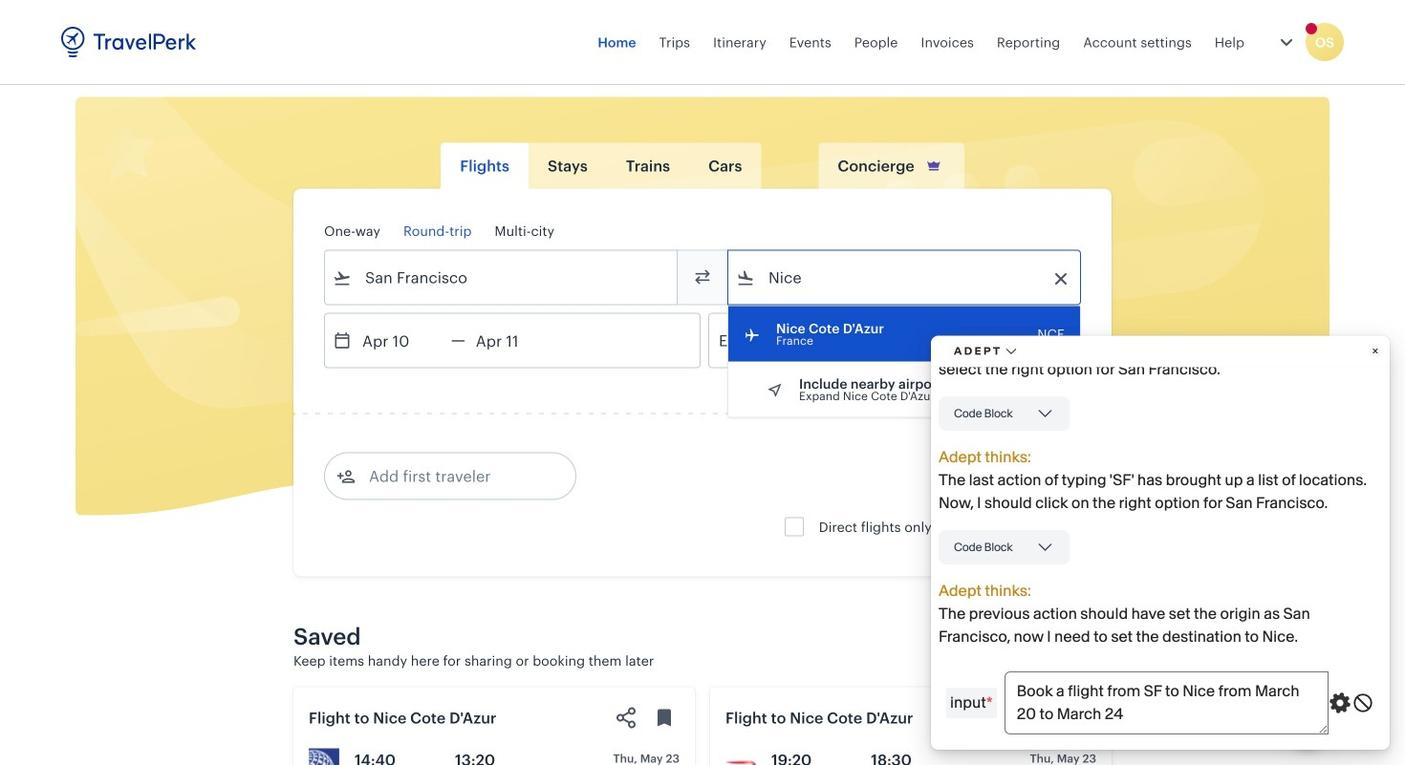 Task type: describe. For each thing, give the bounding box(es) containing it.
british airways image
[[725, 749, 756, 766]]

Return text field
[[465, 314, 565, 368]]

To search field
[[755, 262, 1055, 293]]



Task type: locate. For each thing, give the bounding box(es) containing it.
Depart text field
[[352, 314, 451, 368]]

united airlines image
[[309, 749, 339, 766]]

Add first traveler search field
[[356, 461, 554, 492]]

From search field
[[352, 262, 652, 293]]



